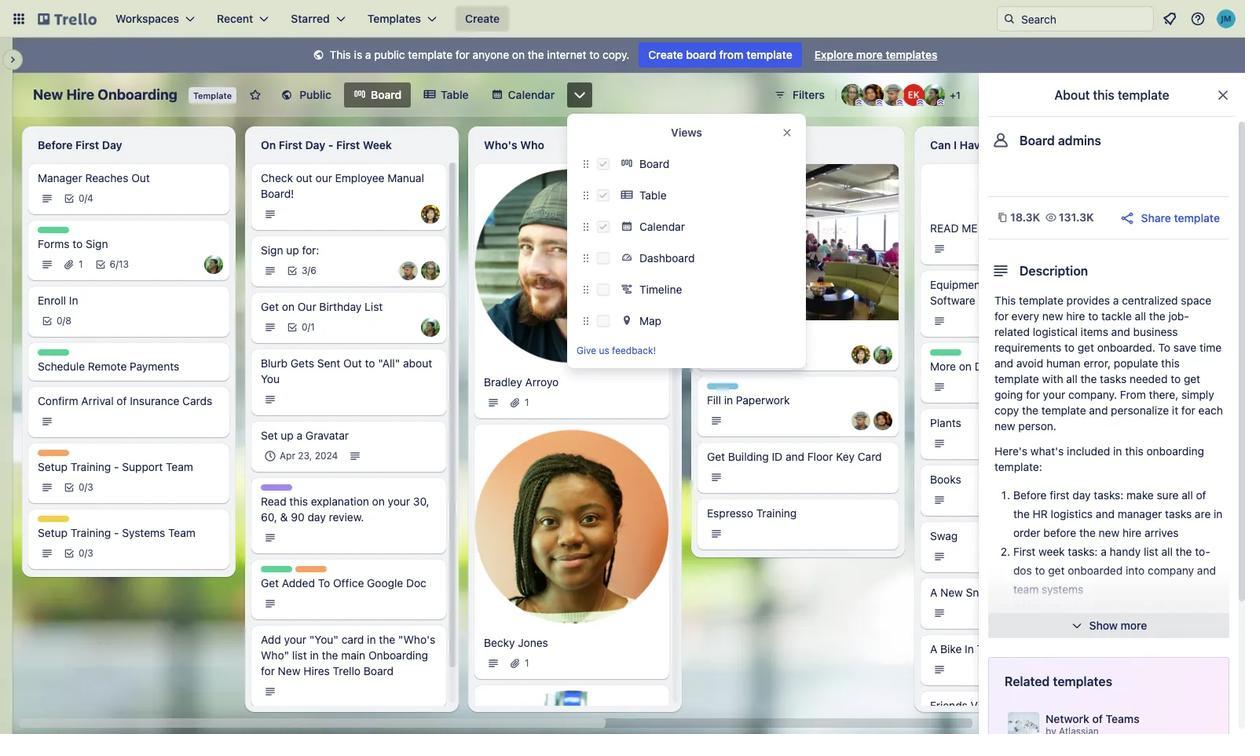 Task type: locate. For each thing, give the bounding box(es) containing it.
related
[[995, 325, 1030, 339]]

your left 30,
[[388, 495, 410, 508]]

3 down setup training - systems team
[[87, 548, 93, 559]]

template
[[193, 90, 232, 101]]

employee
[[335, 171, 385, 185]]

templates
[[367, 12, 421, 25]]

get down the week
[[1048, 564, 1065, 578]]

0 horizontal spatial office
[[333, 577, 364, 590]]

and down list:
[[1074, 621, 1093, 634]]

1 horizontal spatial who
[[1048, 602, 1071, 615]]

tasks down error,
[[1100, 372, 1127, 386]]

before down books link
[[1014, 489, 1047, 502]]

0 horizontal spatial more
[[856, 48, 883, 61]]

1 0 / 3 from the top
[[79, 482, 93, 493]]

1 vertical spatial onboarding
[[368, 649, 428, 662]]

insurance
[[130, 394, 179, 408]]

training left systems
[[71, 526, 111, 540]]

1 vertical spatial in
[[707, 383, 716, 395]]

floor
[[808, 450, 833, 463]]

who right who's
[[520, 138, 544, 152]]

0 vertical spatial chris temperson (christemperson) image
[[882, 84, 904, 106]]

day for out
[[305, 138, 326, 152]]

1 vertical spatial get
[[707, 450, 725, 463]]

/ down forms to sign link
[[116, 259, 119, 270]]

1 vertical spatial -
[[114, 460, 119, 474]]

the left key
[[1171, 621, 1187, 634]]

color: green, title: "remote employees" element up more
[[930, 350, 962, 356]]

setup inside setup training - systems team link
[[38, 526, 68, 540]]

color: orange, title: "support team" element
[[38, 450, 69, 457], [295, 567, 327, 573]]

a inside before first day tasks: make sure all of the hr logistics and manager tasks are in order before the new hire arrives first week tasks: a handy list all the to- dos to get onboarded into company and team systems who's who list: help the newbie orient themselves and learn all about the key people they'll encounter at work
[[1101, 545, 1107, 559]]

/ down setup training - systems team
[[85, 548, 87, 559]]

- left systems
[[114, 526, 119, 540]]

amy freiderson (amyfreiderson) image
[[842, 84, 864, 106]]

2 horizontal spatial new
[[941, 586, 963, 600]]

"all"
[[378, 357, 400, 370]]

job-
[[1169, 310, 1189, 323]]

network of teams
[[1046, 713, 1140, 726]]

color: green, title: "remote employees" element
[[38, 227, 69, 233], [38, 350, 69, 356], [930, 350, 962, 356], [261, 567, 292, 573]]

check out our employee manual board! link
[[261, 171, 437, 202]]

before for before first day
[[38, 138, 73, 152]]

1 horizontal spatial board link
[[616, 152, 797, 177]]

this member is an admin of this workspace. image down explore more templates link
[[856, 99, 863, 106]]

get left building
[[707, 450, 725, 463]]

this member is an admin of this workspace. image for amy freiderson (amyfreiderson) image
[[856, 99, 863, 106]]

0 horizontal spatial calendar
[[508, 88, 555, 101]]

this for this is a public template for anyone on the internet to copy.
[[330, 48, 351, 61]]

bike
[[941, 643, 962, 656]]

1 down bradley arroyo
[[525, 397, 529, 409]]

blurb
[[261, 357, 288, 370]]

0 horizontal spatial onboarding
[[98, 86, 177, 103]]

more inside button
[[1121, 619, 1148, 633]]

this member is an admin of this workspace. image right amy freiderson (amyfreiderson) image
[[876, 99, 883, 106]]

each
[[1199, 404, 1223, 417]]

up
[[286, 244, 299, 257], [281, 429, 294, 442]]

a inside "link"
[[930, 643, 938, 656]]

timeline
[[640, 283, 682, 296]]

the down "logistics"
[[1080, 526, 1096, 540]]

1 horizontal spatial hire
[[1123, 526, 1142, 540]]

chris temperson (christemperson) image right amy freiderson (amyfreiderson) image
[[882, 84, 904, 106]]

1 horizontal spatial create
[[649, 48, 683, 61]]

for right it
[[1182, 404, 1196, 417]]

more on desks & chairs link
[[930, 359, 1106, 375]]

trello
[[333, 665, 361, 678]]

1 a from the top
[[930, 586, 938, 600]]

of right arrival
[[117, 394, 127, 408]]

-
[[328, 138, 333, 152], [114, 460, 119, 474], [114, 526, 119, 540]]

0 horizontal spatial hire
[[1066, 310, 1086, 323]]

Board name text field
[[25, 83, 185, 108]]

and right id
[[786, 450, 805, 463]]

0 vertical spatial new
[[1043, 310, 1063, 323]]

before first day
[[38, 138, 122, 152]]

setup
[[38, 460, 68, 474], [38, 526, 68, 540]]

1 horizontal spatial tasks
[[1165, 508, 1192, 521]]

1 vertical spatial about
[[1139, 621, 1168, 634]]

2 this member is an admin of this workspace. image from the left
[[876, 99, 883, 106]]

3 down for:
[[302, 265, 308, 277]]

this member is an admin of this workspace. image
[[856, 99, 863, 106], [876, 99, 883, 106], [897, 99, 904, 106], [917, 99, 924, 106]]

more up at
[[1121, 619, 1148, 633]]

sm image
[[311, 48, 327, 64]]

for right visit
[[996, 699, 1010, 713]]

color: purple, title: "project requires design" element
[[261, 485, 292, 491]]

space
[[1181, 294, 1212, 307]]

to inside this template provides a centralized space for every new hire to tackle all the job- related logistical items and business requirements to get onboarded. to save time and avoid human error, populate this template with all the tasks needed to get going for your company. from there, simply copy the template and personalize it for each new person.
[[1159, 341, 1171, 354]]

out right 'sent'
[[343, 357, 362, 370]]

included
[[1067, 445, 1111, 458]]

2 horizontal spatial get
[[1184, 372, 1201, 386]]

apr 23, 2024
[[280, 450, 338, 462]]

board admins
[[1020, 134, 1102, 148]]

a inside "link"
[[930, 586, 938, 600]]

training inside setup training - support team 'link'
[[71, 460, 111, 474]]

0 horizontal spatial list
[[292, 649, 307, 662]]

templates up network of teams
[[1053, 675, 1113, 689]]

& left 90
[[280, 511, 288, 524]]

1 horizontal spatial templates
[[1053, 675, 1113, 689]]

1 horizontal spatial calendar link
[[616, 215, 797, 240]]

table link down this is a public template for anyone on the internet to copy.
[[414, 83, 478, 108]]

1 horizontal spatial new
[[278, 665, 301, 678]]

0 down setup training - support team
[[79, 482, 85, 493]]

/ down manager reaches out
[[85, 193, 87, 204]]

main
[[341, 649, 366, 662]]

0 horizontal spatial get
[[1048, 564, 1065, 578]]

1 horizontal spatial table
[[640, 189, 667, 202]]

day inside the read this explanation on your 30, 60, & 90 day review.
[[308, 511, 326, 524]]

2 setup from the top
[[38, 526, 68, 540]]

for inside add your "you" card in the "who's who" list in the main onboarding for new hires trello board
[[261, 665, 275, 678]]

sign up for:
[[261, 244, 319, 257]]

and inside get building id and floor key card link
[[786, 450, 805, 463]]

0 horizontal spatial before
[[38, 138, 73, 152]]

1 vertical spatial setup
[[38, 526, 68, 540]]

"who's
[[398, 633, 436, 647]]

2 a from the top
[[930, 643, 938, 656]]

1 day from the left
[[102, 138, 122, 152]]

setup up 'color: yellow, title: "systems team"' element
[[38, 460, 68, 474]]

0 vertical spatial training
[[71, 460, 111, 474]]

get added to office google doc link
[[261, 576, 437, 592]]

headphones
[[1029, 278, 1093, 292]]

3
[[302, 265, 308, 277], [87, 482, 93, 493], [87, 548, 93, 559]]

calendar link up who's who
[[481, 83, 564, 108]]

3 this member is an admin of this workspace. image from the left
[[897, 99, 904, 106]]

color: green, title: "remote employees" element for schedule
[[38, 350, 69, 356]]

primary element
[[0, 0, 1245, 38]]

in
[[724, 393, 733, 407], [1113, 445, 1122, 458], [1214, 508, 1223, 521], [367, 633, 376, 647], [310, 649, 319, 662]]

to inside blurb gets sent out to "all" about you
[[365, 357, 375, 370]]

internet
[[547, 48, 587, 61]]

this inside the read this explanation on your 30, 60, & 90 day review.
[[290, 495, 308, 508]]

1 vertical spatial board link
[[616, 152, 797, 177]]

feedback!
[[612, 345, 656, 357]]

sign inside "link"
[[261, 244, 283, 257]]

all down human
[[1067, 372, 1078, 386]]

calendar up dashboard
[[640, 220, 685, 233]]

On First Day - First Week text field
[[251, 133, 453, 158]]

0 / 3
[[79, 482, 93, 493], [79, 548, 93, 559]]

onboarded.
[[1097, 341, 1156, 354]]

on inside the read this explanation on your 30, 60, & 90 day review.
[[372, 495, 385, 508]]

before inside before first day tasks: make sure all of the hr logistics and manager tasks are in order before the new hire arrives first week tasks: a handy list all the to- dos to get onboarded into company and team systems who's who list: help the newbie orient themselves and learn all about the key people they'll encounter at work
[[1014, 489, 1047, 502]]

1 vertical spatial table link
[[616, 183, 797, 208]]

0 vertical spatial calendar link
[[481, 83, 564, 108]]

more for show
[[1121, 619, 1148, 633]]

get left added
[[261, 577, 279, 590]]

1 vertical spatial out
[[343, 357, 362, 370]]

training left 'support'
[[71, 460, 111, 474]]

up inside sign up for: "link"
[[286, 244, 299, 257]]

0 horizontal spatial in
[[69, 294, 78, 307]]

new inside before first day tasks: make sure all of the hr logistics and manager tasks are in order before the new hire arrives first week tasks: a handy list all the to- dos to get onboarded into company and team systems who's who list: help the newbie orient themselves and learn all about the key people they'll encounter at work
[[1099, 526, 1120, 540]]

Search field
[[1016, 7, 1153, 31]]

0 vertical spatial in
[[69, 294, 78, 307]]

of left teams
[[1093, 713, 1103, 726]]

0 vertical spatial tasks
[[1100, 372, 1127, 386]]

this inside this template provides a centralized space for every new hire to tackle all the job- related logistical items and business requirements to get onboarded. to save time and avoid human error, populate this template with all the tasks needed to get going for your company. from there, simply copy the template and personalize it for each new person.
[[995, 294, 1016, 307]]

2 vertical spatial in
[[965, 643, 974, 656]]

8
[[65, 315, 71, 327]]

2 horizontal spatial in
[[965, 643, 974, 656]]

1 vertical spatial color: orange, title: "support team" element
[[295, 567, 327, 573]]

1 vertical spatial office
[[999, 643, 1030, 656]]

error,
[[1084, 357, 1111, 370]]

create board from template
[[649, 48, 793, 61]]

create
[[465, 12, 500, 25], [649, 48, 683, 61]]

0 horizontal spatial chris temperson (christemperson) image
[[399, 262, 418, 281]]

sign
[[86, 237, 108, 251], [261, 244, 283, 257]]

0 horizontal spatial table
[[441, 88, 469, 101]]

0 / 3 down setup training - support team
[[79, 482, 93, 493]]

id
[[772, 450, 783, 463]]

calendar for the bottom calendar link
[[640, 220, 685, 233]]

who's
[[484, 138, 518, 152]]

2 vertical spatial get
[[1048, 564, 1065, 578]]

up for a
[[281, 429, 294, 442]]

of up the are on the bottom right of page
[[1196, 489, 1207, 502]]

0 horizontal spatial color: orange, title: "support team" element
[[38, 450, 69, 457]]

setup down 'color: yellow, title: "systems team"' element
[[38, 526, 68, 540]]

0 horizontal spatial new
[[33, 86, 63, 103]]

0 horizontal spatial your
[[284, 633, 306, 647]]

team right systems
[[168, 526, 196, 540]]

hire inside this template provides a centralized space for every new hire to tackle all the job- related logistical items and business requirements to get onboarded. to save time and avoid human error, populate this template with all the tasks needed to get going for your company. from there, simply copy the template and personalize it for each new person.
[[1066, 310, 1086, 323]]

from
[[1120, 388, 1146, 402]]

this member is an admin of this workspace. image for andre gorte (andregorte) icon
[[876, 99, 883, 106]]

0 horizontal spatial this
[[330, 48, 351, 61]]

hire inside before first day tasks: make sure all of the hr logistics and manager tasks are in order before the new hire arrives first week tasks: a handy list all the to- dos to get onboarded into company and team systems who's who list: help the newbie orient themselves and learn all about the key people they'll encounter at work
[[1123, 526, 1142, 540]]

get building id and floor key card link
[[707, 449, 889, 465]]

check out our employee manual board!
[[261, 171, 424, 200]]

0 vertical spatial onboarding
[[98, 86, 177, 103]]

workspaces
[[116, 12, 179, 25]]

0 horizontal spatial who
[[520, 138, 544, 152]]

- left 'support'
[[114, 460, 119, 474]]

who inside text box
[[520, 138, 544, 152]]

all
[[1135, 310, 1146, 323], [1067, 372, 1078, 386], [1182, 489, 1193, 502], [1162, 545, 1173, 559], [1124, 621, 1136, 634]]

out right reaches
[[131, 171, 150, 185]]

0 vertical spatial about
[[403, 357, 432, 370]]

0 vertical spatial setup
[[38, 460, 68, 474]]

1 this member is an admin of this workspace. image from the left
[[856, 99, 863, 106]]

sign right forms
[[86, 237, 108, 251]]

day inside before first day tasks: make sure all of the hr logistics and manager tasks are in order before the new hire arrives first week tasks: a handy list all the to- dos to get onboarded into company and team systems who's who list: help the newbie orient themselves and learn all about the key people they'll encounter at work
[[1073, 489, 1091, 502]]

onboarding down "who's on the bottom left
[[368, 649, 428, 662]]

more on desks & chairs
[[930, 360, 1052, 373]]

plants link
[[930, 416, 1106, 431]]

2 horizontal spatial your
[[1043, 388, 1066, 402]]

manager
[[1118, 508, 1162, 521]]

1 horizontal spatial more
[[1121, 619, 1148, 633]]

all right the 'learn'
[[1124, 621, 1136, 634]]

1 horizontal spatial your
[[388, 495, 410, 508]]

0 vertical spatial who
[[520, 138, 544, 152]]

1 vertical spatial calendar
[[640, 220, 685, 233]]

1 vertical spatial tasks
[[1165, 508, 1192, 521]]

training for setup training - systems team
[[71, 526, 111, 540]]

0 vertical spatial hire
[[1066, 310, 1086, 323]]

4 this member is an admin of this workspace. image from the left
[[917, 99, 924, 106]]

week
[[363, 138, 392, 152]]

training right espresso on the bottom of page
[[756, 507, 797, 520]]

0 horizontal spatial table link
[[414, 83, 478, 108]]

table
[[441, 88, 469, 101], [640, 189, 667, 202]]

before inside text field
[[38, 138, 73, 152]]

1 horizontal spatial about
[[1139, 621, 1168, 634]]

3 down setup training - support team
[[87, 482, 93, 493]]

and
[[1112, 325, 1130, 339], [995, 357, 1014, 370], [1089, 404, 1108, 417], [786, 450, 805, 463], [1096, 508, 1115, 521], [1197, 564, 1216, 578], [1074, 621, 1093, 634]]

a left snack
[[930, 586, 938, 600]]

2 vertical spatial 3
[[87, 548, 93, 559]]

this inside here's what's included in this onboarding template:
[[1125, 445, 1144, 458]]

training for espresso training
[[756, 507, 797, 520]]

more for explore
[[856, 48, 883, 61]]

training for setup training - support team
[[71, 460, 111, 474]]

in right included
[[1113, 445, 1122, 458]]

and left avoid
[[995, 357, 1014, 370]]

1 setup from the top
[[38, 460, 68, 474]]

building
[[728, 450, 769, 463]]

about inside blurb gets sent out to "all" about you
[[403, 357, 432, 370]]

hire up 'handy'
[[1123, 526, 1142, 540]]

list inside add your "you" card in the "who's who" list in the main onboarding for new hires trello board
[[292, 649, 307, 662]]

people
[[1014, 640, 1048, 653]]

schedule
[[38, 360, 85, 373]]

add your "you" card in the "who's who" list in the main onboarding for new hires trello board
[[261, 633, 436, 678]]

out inside blurb gets sent out to "all" about you
[[343, 357, 362, 370]]

0 / 3 down setup training - systems team
[[79, 548, 93, 559]]

0 horizontal spatial out
[[131, 171, 150, 185]]

in right the fill at the right bottom of the page
[[724, 393, 733, 407]]

get on our birthday list
[[261, 300, 383, 314]]

0 vertical spatial 0 / 3
[[79, 482, 93, 493]]

software
[[930, 294, 976, 307]]

new left hire
[[33, 86, 63, 103]]

your inside this template provides a centralized space for every new hire to tackle all the job- related logistical items and business requirements to get onboarded. to save time and avoid human error, populate this template with all the tasks needed to get going for your company. from there, simply copy the template and personalize it for each new person.
[[1043, 388, 1066, 402]]

0
[[79, 193, 85, 204], [57, 315, 63, 327], [302, 321, 308, 333], [79, 482, 85, 493], [79, 548, 85, 559]]

in inside before first day tasks: make sure all of the hr logistics and manager tasks are in order before the new hire arrives first week tasks: a handy list all the to- dos to get onboarded into company and team systems who's who list: help the newbie orient themselves and learn all about the key people they'll encounter at work
[[1214, 508, 1223, 521]]

here's what's included in this onboarding template:
[[995, 445, 1205, 474]]

first inside before first day tasks: make sure all of the hr logistics and manager tasks are in order before the new hire arrives first week tasks: a handy list all the to- dos to get onboarded into company and team systems who's who list: help the newbie orient themselves and learn all about the key people they'll encounter at work
[[1014, 545, 1036, 559]]

0 vertical spatial a
[[930, 586, 938, 600]]

to up there,
[[1171, 372, 1181, 386]]

1 vertical spatial chris temperson (christemperson) image
[[399, 262, 418, 281]]

2 day from the left
[[305, 138, 326, 152]]

payments
[[130, 360, 179, 373]]

priscilla parjet (priscillaparjet) image
[[923, 84, 945, 106], [204, 255, 223, 274], [421, 318, 440, 337], [874, 346, 893, 364]]

onboarding inside add your "you" card in the "who's who" list in the main onboarding for new hires trello board
[[368, 649, 428, 662]]

2 vertical spatial get
[[261, 577, 279, 590]]

tasks:
[[1094, 489, 1124, 502], [1068, 545, 1098, 559]]

1 vertical spatial list
[[292, 649, 307, 662]]

dashboard link
[[616, 246, 797, 271]]

table up dashboard
[[640, 189, 667, 202]]

this member is an admin of this workspace. image left this member is an admin of this workspace. icon in the right top of the page
[[917, 99, 924, 106]]

0 / 3 for support
[[79, 482, 93, 493]]

1 horizontal spatial onboarding
[[368, 649, 428, 662]]

0 horizontal spatial 6
[[110, 259, 116, 270]]

1 horizontal spatial day
[[1073, 489, 1091, 502]]

chris temperson (christemperson) image left amy freiderson (amyfreiderson) icon
[[399, 262, 418, 281]]

andre gorte (andregorte) image
[[874, 412, 893, 430]]

2 horizontal spatial new
[[1099, 526, 1120, 540]]

and right "logistics"
[[1096, 508, 1115, 521]]

1 horizontal spatial to
[[1159, 341, 1171, 354]]

0 vertical spatial team
[[166, 460, 193, 474]]

team right 'support'
[[166, 460, 193, 474]]

first right on
[[279, 138, 302, 152]]

network of teams link
[[1005, 710, 1213, 735]]

23,
[[298, 450, 312, 462]]

chris temperson (christemperson) image
[[882, 84, 904, 106], [399, 262, 418, 281]]

samantha pivlot (samanthapivlot) image
[[421, 205, 440, 224]]

1 horizontal spatial before
[[1014, 489, 1047, 502]]

team inside 'link'
[[166, 460, 193, 474]]

list down arrives in the right of the page
[[1144, 545, 1159, 559]]

2 0 / 3 from the top
[[79, 548, 93, 559]]

office
[[333, 577, 364, 590], [999, 643, 1030, 656]]

tasks: left make
[[1094, 489, 1124, 502]]

manager reaches out
[[38, 171, 150, 185]]

friends
[[930, 699, 968, 713]]

list:
[[1074, 602, 1092, 615]]

template right about
[[1118, 88, 1170, 102]]

None text field
[[698, 133, 899, 158]]

setup inside setup training - support team 'link'
[[38, 460, 68, 474]]

team
[[1014, 583, 1039, 596]]

color: yellow, title: "systems team" element
[[38, 516, 69, 523]]

0 vertical spatial -
[[328, 138, 333, 152]]

recent button
[[207, 6, 278, 31]]

0 horizontal spatial day
[[102, 138, 122, 152]]

in right the are on the bottom right of page
[[1214, 508, 1223, 521]]

Can I Have? text field
[[921, 133, 1122, 158]]

recent
[[217, 12, 253, 25]]

before up manager
[[38, 138, 73, 152]]

up inside set up a gravatar link
[[281, 429, 294, 442]]

up for for:
[[286, 244, 299, 257]]

1 vertical spatial templates
[[1053, 675, 1113, 689]]

in inside in progress fill in paperwork
[[724, 393, 733, 407]]

on right more
[[959, 360, 972, 373]]

your inside the read this explanation on your 30, 60, & 90 day review.
[[388, 495, 410, 508]]

day up our
[[305, 138, 326, 152]]

board link down public
[[344, 83, 411, 108]]

1 horizontal spatial calendar
[[640, 220, 685, 233]]

into
[[1126, 564, 1145, 578]]

all down centralized
[[1135, 310, 1146, 323]]

calendar
[[508, 88, 555, 101], [640, 220, 685, 233]]

training inside setup training - systems team link
[[71, 526, 111, 540]]

1 vertical spatial your
[[388, 495, 410, 508]]

espresso
[[707, 507, 753, 520]]

hires
[[303, 665, 330, 678]]

create inside create board from template link
[[649, 48, 683, 61]]

blurb gets sent out to "all" about you link
[[261, 356, 437, 387]]

read this explanation on your 30, 60, & 90 day review. link
[[261, 494, 437, 526]]

this for this template provides a centralized space for every new hire to tackle all the job- related logistical items and business requirements to get onboarded. to save time and avoid human error, populate this template with all the tasks needed to get going for your company. from there, simply copy the template and personalize it for each new person.
[[995, 294, 1016, 307]]

here's
[[995, 445, 1028, 458]]

google
[[367, 577, 403, 590]]

this member is an admin of this workspace. image for the topmost chris temperson (christemperson) image
[[897, 99, 904, 106]]

amy freiderson (amyfreiderson) image
[[421, 262, 440, 281]]

of inside before first day tasks: make sure all of the hr logistics and manager tasks are in order before the new hire arrives first week tasks: a handy list all the to- dos to get onboarded into company and team systems who's who list: help the newbie orient themselves and learn all about the key people they'll encounter at work
[[1196, 489, 1207, 502]]

create inside create button
[[465, 12, 500, 25]]

for inside "link"
[[996, 699, 1010, 713]]

a up tackle
[[1113, 294, 1119, 307]]

color: sky, title: "in progress" element
[[707, 383, 759, 395]]

new inside add your "you" card in the "who's who" list in the main onboarding for new hires trello board
[[278, 665, 301, 678]]

first down the "swag" link
[[1014, 545, 1036, 559]]

team for setup training - systems team
[[168, 526, 196, 540]]

get for get added to office google doc
[[261, 577, 279, 590]]

calendar for calendar link to the left
[[508, 88, 555, 101]]

1 vertical spatial hire
[[1123, 526, 1142, 540]]

onboarding inside board name text box
[[98, 86, 177, 103]]

needed
[[1130, 372, 1168, 386]]

tasks: up onboarded at the bottom right of page
[[1068, 545, 1098, 559]]

jones
[[518, 636, 548, 650]]

get on our birthday list link
[[261, 299, 437, 315]]

training inside espresso training link
[[756, 507, 797, 520]]

0 vertical spatial up
[[286, 244, 299, 257]]

up right set
[[281, 429, 294, 442]]

setup for setup training - systems team
[[38, 526, 68, 540]]

map
[[640, 314, 662, 328]]

views
[[671, 126, 702, 139]]

0 vertical spatial list
[[1144, 545, 1159, 559]]

first
[[75, 138, 99, 152], [279, 138, 302, 152], [336, 138, 360, 152], [1014, 545, 1036, 559]]

0 vertical spatial calendar
[[508, 88, 555, 101]]

0 vertical spatial to
[[1159, 341, 1171, 354]]

1 horizontal spatial in
[[707, 383, 716, 395]]

1 vertical spatial 3
[[87, 482, 93, 493]]

1 vertical spatial day
[[308, 511, 326, 524]]

2 vertical spatial your
[[284, 633, 306, 647]]

create button
[[456, 6, 509, 31]]

this down save
[[1161, 357, 1180, 370]]

table for the table link to the top
[[441, 88, 469, 101]]

- inside 'link'
[[114, 460, 119, 474]]

friends visit for lunch
[[930, 699, 1044, 713]]

in inside in progress fill in paperwork
[[707, 383, 716, 395]]

1 vertical spatial table
[[640, 189, 667, 202]]

in left progress
[[707, 383, 716, 395]]



Task type: vqa. For each thing, say whether or not it's contained in the screenshot.
the leftmost "SIGN"
yes



Task type: describe. For each thing, give the bounding box(es) containing it.
a inside this template provides a centralized space for every new hire to tackle all the job- related logistical items and business requirements to get onboarded. to save time and avoid human error, populate this template with all the tasks needed to get going for your company. from there, simply copy the template and personalize it for each new person.
[[1113, 294, 1119, 307]]

the up show more
[[1120, 602, 1136, 615]]

about inside before first day tasks: make sure all of the hr logistics and manager tasks are in order before the new hire arrives first week tasks: a handy list all the to- dos to get onboarded into company and team systems who's who list: help the newbie orient themselves and learn all about the key people they'll encounter at work
[[1139, 621, 1168, 634]]

/ up provides
[[1096, 278, 1099, 292]]

1 vertical spatial tasks:
[[1068, 545, 1098, 559]]

a bike in the office link
[[930, 642, 1106, 658]]

1 horizontal spatial new
[[1043, 310, 1063, 323]]

confirm
[[38, 394, 78, 408]]

& inside "link"
[[1009, 360, 1017, 373]]

template up the going
[[995, 372, 1039, 386]]

ellie kulick (elliekulick2) image
[[903, 84, 925, 106]]

template inside button
[[1174, 211, 1220, 224]]

public
[[300, 88, 332, 101]]

/ left desk
[[988, 278, 991, 292]]

map link
[[616, 309, 797, 334]]

on right anyone
[[512, 48, 525, 61]]

in inside "link"
[[965, 643, 974, 656]]

systems
[[1042, 583, 1084, 596]]

back to home image
[[38, 6, 97, 31]]

0 notifications image
[[1161, 9, 1179, 28]]

0 vertical spatial of
[[117, 394, 127, 408]]

save
[[1174, 341, 1197, 354]]

more
[[930, 360, 956, 373]]

reaches
[[85, 171, 128, 185]]

the left internet
[[528, 48, 544, 61]]

priscilla parjet (priscillaparjet) image right samantha pivlot (samanthapivlot) icon
[[874, 346, 893, 364]]

a for a new snack
[[930, 586, 938, 600]]

0 vertical spatial table link
[[414, 83, 478, 108]]

espresso training
[[707, 507, 797, 520]]

who's who
[[484, 138, 544, 152]]

your inside add your "you" card in the "who's who" list in the main onboarding for new hires trello board
[[284, 633, 306, 647]]

create for create
[[465, 12, 500, 25]]

/ down our
[[308, 321, 311, 333]]

give
[[577, 345, 596, 357]]

tasks inside before first day tasks: make sure all of the hr logistics and manager tasks are in order before the new hire arrives first week tasks: a handy list all the to- dos to get onboarded into company and team systems who's who list: help the newbie orient themselves and learn all about the key people they'll encounter at work
[[1165, 508, 1192, 521]]

the up 'business'
[[1149, 310, 1166, 323]]

and down to-
[[1197, 564, 1216, 578]]

first
[[981, 222, 1011, 235]]

for right the going
[[1026, 388, 1040, 402]]

priscilla parjet (priscillaparjet) image left sign up for:
[[204, 255, 223, 274]]

out inside 'link'
[[131, 171, 150, 185]]

/ down setup training - support team
[[85, 482, 87, 493]]

visit
[[971, 699, 993, 713]]

0 horizontal spatial sign
[[86, 237, 108, 251]]

to right forms
[[73, 237, 83, 251]]

to inside before first day tasks: make sure all of the hr logistics and manager tasks are in order before the new hire arrives first week tasks: a handy list all the to- dos to get onboarded into company and team systems who's who list: help the newbie orient themselves and learn all about the key people they'll encounter at work
[[1035, 564, 1045, 578]]

table for rightmost the table link
[[640, 189, 667, 202]]

0 vertical spatial 3
[[302, 265, 308, 277]]

0 vertical spatial get
[[1078, 341, 1095, 354]]

set
[[261, 429, 278, 442]]

day for reaches
[[102, 138, 122, 152]]

a for a bike in the office
[[930, 643, 938, 656]]

first up manager reaches out
[[75, 138, 99, 152]]

0 vertical spatial board link
[[344, 83, 411, 108]]

related
[[1005, 675, 1050, 689]]

going
[[995, 388, 1023, 402]]

3 for setup training - support team
[[87, 482, 93, 493]]

1 vertical spatial new
[[995, 420, 1016, 433]]

description
[[1020, 264, 1088, 278]]

0 left 4
[[79, 193, 85, 204]]

template right public
[[408, 48, 453, 61]]

this member is an admin of this workspace. image for ellie kulick (elliekulick2) icon at right
[[917, 99, 924, 106]]

our
[[316, 171, 332, 185]]

andre gorte (andregorte) image
[[862, 84, 884, 106]]

chairs
[[1020, 360, 1052, 373]]

0 horizontal spatial calendar link
[[481, 83, 564, 108]]

forms
[[38, 237, 70, 251]]

you
[[261, 372, 280, 386]]

before for before first day tasks: make sure all of the hr logistics and manager tasks are in order before the new hire arrives first week tasks: a handy list all the to- dos to get onboarded into company and team systems who's who list: help the newbie orient themselves and learn all about the key people they'll encounter at work
[[1014, 489, 1047, 502]]

color: green, title: "remote employees" element for more
[[930, 350, 962, 356]]

all up company
[[1162, 545, 1173, 559]]

who inside before first day tasks: make sure all of the hr logistics and manager tasks are in order before the new hire arrives first week tasks: a handy list all the to- dos to get onboarded into company and team systems who's who list: help the newbie orient themselves and learn all about the key people they'll encounter at work
[[1048, 602, 1071, 615]]

the left "hr"
[[1014, 508, 1030, 521]]

list
[[365, 300, 383, 314]]

1 vertical spatial calendar link
[[616, 215, 797, 240]]

0 / 3 for systems
[[79, 548, 93, 559]]

workspaces button
[[106, 6, 204, 31]]

template right from
[[747, 48, 793, 61]]

template up person.
[[1042, 404, 1086, 417]]

the up person.
[[1022, 404, 1039, 417]]

Who's Who text field
[[475, 133, 676, 158]]

0 vertical spatial templates
[[886, 48, 938, 61]]

to left the copy.
[[590, 48, 600, 61]]

gravatar
[[306, 429, 349, 442]]

chris temperson (christemperson) image
[[852, 412, 871, 430]]

90
[[291, 511, 305, 524]]

time
[[1200, 341, 1222, 354]]

to-
[[1195, 545, 1211, 559]]

and down tackle
[[1112, 325, 1130, 339]]

this inside this template provides a centralized space for every new hire to tackle all the job- related logistical items and business requirements to get onboarded. to save time and avoid human error, populate this template with all the tasks needed to get going for your company. from there, simply copy the template and personalize it for each new person.
[[1161, 357, 1180, 370]]

read me first link
[[930, 221, 1106, 237]]

to up items
[[1088, 310, 1099, 323]]

about
[[1055, 88, 1090, 102]]

0 vertical spatial tasks:
[[1094, 489, 1124, 502]]

board inside add your "you" card in the "who's who" list in the main onboarding for new hires trello board
[[364, 665, 394, 678]]

copy
[[995, 404, 1019, 417]]

for left anyone
[[456, 48, 470, 61]]

on inside get on our birthday list link
[[282, 300, 295, 314]]

- for setup training - systems team
[[114, 526, 119, 540]]

simply
[[1182, 388, 1215, 402]]

to up human
[[1065, 341, 1075, 354]]

1 down forms to sign
[[79, 259, 83, 270]]

and down the company.
[[1089, 404, 1108, 417]]

/ down "enroll in"
[[63, 315, 65, 327]]

share template button
[[1119, 210, 1220, 226]]

priscilla parjet (priscillaparjet) image left '+'
[[923, 84, 945, 106]]

for up related
[[995, 310, 1009, 323]]

list inside before first day tasks: make sure all of the hr logistics and manager tasks are in order before the new hire arrives first week tasks: a handy list all the to- dos to get onboarded into company and team systems who's who list: help the newbie orient themselves and learn all about the key people they'll encounter at work
[[1144, 545, 1159, 559]]

progress
[[718, 383, 759, 395]]

get inside before first day tasks: make sure all of the hr logistics and manager tasks are in order before the new hire arrives first week tasks: a handy list all the to- dos to get onboarded into company and team systems who's who list: help the newbie orient themselves and learn all about the key people they'll encounter at work
[[1048, 564, 1065, 578]]

1 horizontal spatial table link
[[616, 183, 797, 208]]

in right card
[[367, 633, 376, 647]]

search image
[[1003, 13, 1016, 25]]

0 down setup training - systems team
[[79, 548, 85, 559]]

get for get building id and floor key card
[[707, 450, 725, 463]]

the
[[977, 643, 997, 656]]

0 horizontal spatial to
[[318, 577, 330, 590]]

in progress fill in paperwork
[[707, 383, 790, 407]]

office inside "link"
[[999, 643, 1030, 656]]

onboarded
[[1068, 564, 1123, 578]]

0 down our
[[302, 321, 308, 333]]

setup training - support team
[[38, 460, 193, 474]]

18.3k
[[1010, 211, 1040, 224]]

star or unstar board image
[[249, 89, 262, 101]]

in up "hires"
[[310, 649, 319, 662]]

check
[[261, 171, 293, 185]]

desk
[[994, 278, 1019, 292]]

priscilla parjet (priscillaparjet) image down amy freiderson (amyfreiderson) icon
[[421, 318, 440, 337]]

get for get on our birthday list
[[261, 300, 279, 314]]

close popover image
[[781, 127, 794, 139]]

the up the company.
[[1081, 372, 1097, 386]]

order
[[1014, 526, 1041, 540]]

every
[[1012, 310, 1040, 323]]

0 / 8
[[57, 315, 71, 327]]

at
[[1139, 640, 1149, 653]]

on inside more on desks & chairs "link"
[[959, 360, 972, 373]]

get added to office google doc
[[261, 577, 427, 590]]

books link
[[930, 472, 1106, 488]]

provides
[[1067, 294, 1110, 307]]

sent
[[317, 357, 341, 370]]

customize views image
[[572, 87, 588, 103]]

tasks inside this template provides a centralized space for every new hire to tackle all the job- related logistical items and business requirements to get onboarded. to save time and avoid human error, populate this template with all the tasks needed to get going for your company. from there, simply copy the template and personalize it for each new person.
[[1100, 372, 1127, 386]]

manager reaches out link
[[38, 171, 220, 186]]

help
[[1095, 602, 1117, 615]]

131.3k
[[1059, 211, 1094, 224]]

color: green, title: "remote employees" element up added
[[261, 567, 292, 573]]

share
[[1141, 211, 1171, 224]]

this right about
[[1093, 88, 1115, 102]]

1 horizontal spatial color: orange, title: "support team" element
[[295, 567, 327, 573]]

/ down for:
[[308, 265, 311, 277]]

before first day tasks: make sure all of the hr logistics and manager tasks are in order before the new hire arrives first week tasks: a handy list all the to- dos to get onboarded into company and team systems who's who list: help the newbie orient themselves and learn all about the key people they'll encounter at work
[[1014, 489, 1223, 653]]

populate
[[1114, 357, 1159, 370]]

paperwork
[[736, 393, 790, 407]]

setup for setup training - support team
[[38, 460, 68, 474]]

jeremy miller (jeremymiller198) image
[[1217, 9, 1236, 28]]

plants
[[930, 416, 962, 430]]

Before First Day text field
[[28, 133, 229, 158]]

board!
[[261, 187, 294, 200]]

added
[[282, 577, 315, 590]]

have?
[[960, 138, 992, 152]]

- for setup training - support team
[[114, 460, 119, 474]]

the left "who's on the bottom left
[[379, 633, 395, 647]]

get building id and floor key card
[[707, 450, 882, 463]]

a inside set up a gravatar link
[[297, 429, 303, 442]]

schedule remote payments
[[38, 360, 179, 373]]

systems
[[122, 526, 165, 540]]

first
[[1050, 489, 1070, 502]]

team for setup training - support team
[[166, 460, 193, 474]]

first left week
[[336, 138, 360, 152]]

0 vertical spatial office
[[333, 577, 364, 590]]

3 for setup training - systems team
[[87, 548, 93, 559]]

60,
[[261, 511, 277, 524]]

new inside a new snack "link"
[[941, 586, 963, 600]]

samantha pivlot (samanthapivlot) image
[[852, 346, 871, 364]]

1 horizontal spatial of
[[1093, 713, 1103, 726]]

personalize
[[1111, 404, 1169, 417]]

new inside board name text box
[[33, 86, 63, 103]]

before
[[1044, 526, 1077, 540]]

bradley
[[484, 376, 522, 389]]

1 down jones
[[525, 658, 529, 669]]

bradley arroyo
[[484, 376, 559, 389]]

admins
[[1058, 134, 1102, 148]]

all right sure
[[1182, 489, 1193, 502]]

network
[[1046, 713, 1090, 726]]

color: green, title: "remote employees" element for forms
[[38, 227, 69, 233]]

copy.
[[603, 48, 630, 61]]

open information menu image
[[1190, 11, 1206, 27]]

a bike in the office
[[930, 643, 1030, 656]]

/ right desk
[[1022, 278, 1026, 292]]

public button
[[271, 83, 341, 108]]

template up every
[[1019, 294, 1064, 307]]

filters button
[[769, 83, 830, 108]]

1 right this member is an admin of this workspace. icon in the right top of the page
[[956, 90, 961, 101]]

read
[[930, 222, 959, 235]]

"you"
[[309, 633, 339, 647]]

0 left '8'
[[57, 315, 63, 327]]

the down "you"
[[322, 649, 338, 662]]

public
[[374, 48, 405, 61]]

& inside the read this explanation on your 30, 60, & 90 day review.
[[280, 511, 288, 524]]

create for create board from template
[[649, 48, 683, 61]]

this member is an admin of this workspace. image
[[937, 99, 944, 106]]

bradley arroyo link
[[484, 375, 660, 391]]

the left to-
[[1176, 545, 1192, 559]]

a right is
[[365, 48, 371, 61]]

- inside text field
[[328, 138, 333, 152]]

1 horizontal spatial 6
[[311, 265, 317, 277]]

fill
[[707, 393, 721, 407]]

in inside here's what's included in this onboarding template:
[[1113, 445, 1122, 458]]

starred
[[291, 12, 330, 25]]

1 down our
[[311, 321, 315, 333]]

forms to sign
[[38, 237, 108, 251]]

0 / 4
[[79, 193, 93, 204]]



